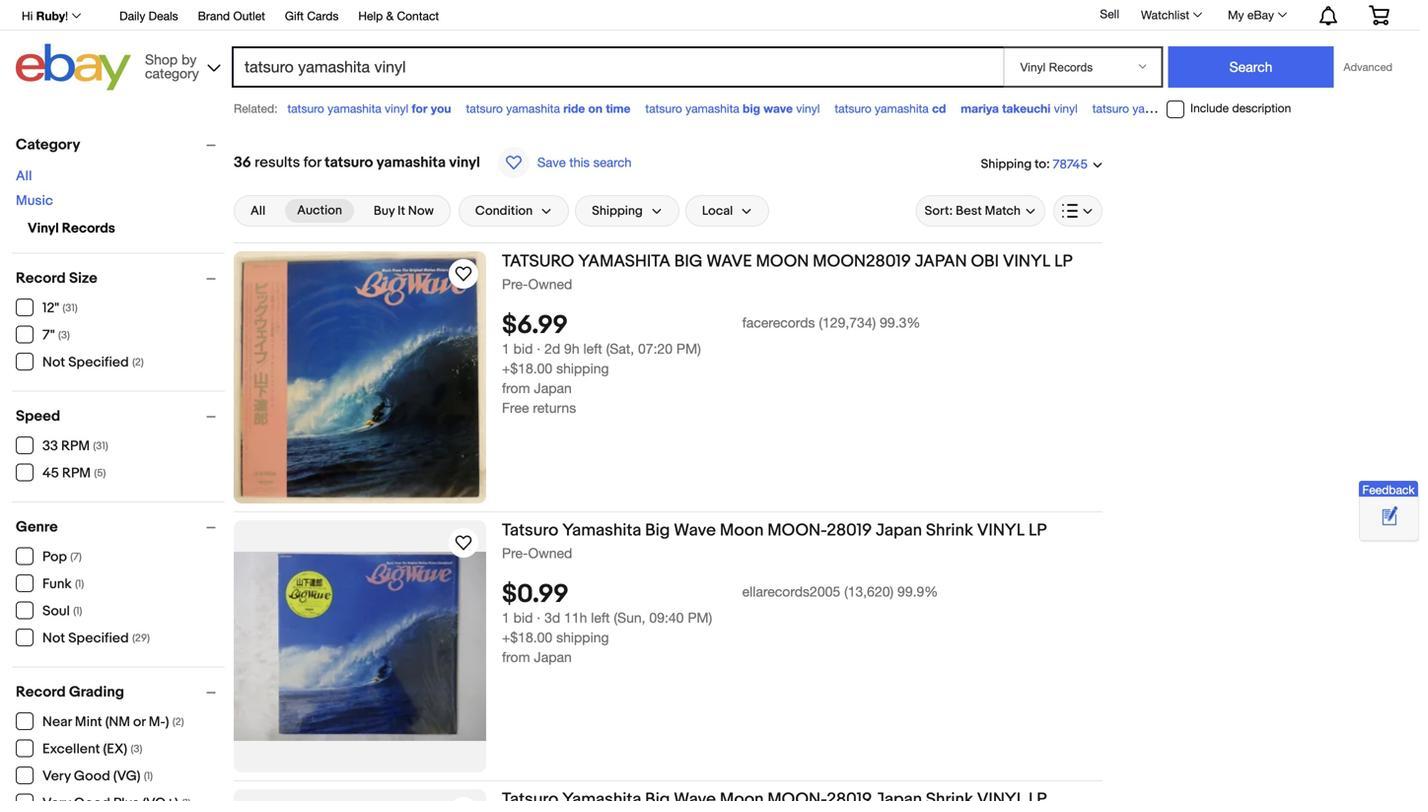 Task type: locate. For each thing, give the bounding box(es) containing it.
japan down '3d'
[[534, 650, 572, 666]]

all link
[[16, 168, 32, 185], [239, 199, 277, 223]]

0 vertical spatial shipping
[[556, 361, 609, 377]]

1 vertical spatial all link
[[239, 199, 277, 223]]

left for 9h
[[583, 341, 602, 357]]

watch tatsuro yamashita big wave moon moon-28019 japan shrink vinyl lp image
[[452, 532, 475, 555]]

0 vertical spatial lp
[[1054, 252, 1073, 272]]

1 horizontal spatial (31)
[[93, 440, 108, 453]]

1 vertical spatial all
[[251, 203, 266, 219]]

1 vertical spatial specified
[[68, 631, 129, 648]]

· left 2d
[[537, 341, 541, 357]]

left right '11h'
[[591, 610, 610, 627]]

heading
[[502, 790, 1047, 802]]

yamashita up buy it now link
[[377, 154, 446, 172]]

all link for music link
[[16, 168, 32, 185]]

1 record from the top
[[16, 270, 66, 288]]

0 vertical spatial (2)
[[132, 357, 144, 369]]

1 for facerecords (129,734) 99.3% 1 bid · 2d 9h left (sat, 07:20 pm) +$18.00 shipping from japan free returns
[[502, 341, 510, 357]]

1 vertical spatial pm)
[[688, 610, 712, 627]]

match
[[985, 203, 1021, 219]]

1 inside the ellarecords2005 (13,620) 99.9% 1 bid · 3d 11h left (sun, 09:40 pm) +$18.00 shipping from japan
[[502, 610, 510, 627]]

watchlist link
[[1130, 3, 1211, 27]]

all for all link corresponding to auction link
[[251, 203, 266, 219]]

!
[[65, 9, 68, 23]]

all up music link
[[16, 168, 32, 185]]

shipping down '11h'
[[556, 630, 609, 646]]

1 vertical spatial ·
[[537, 610, 541, 627]]

1 vertical spatial rpm
[[62, 466, 91, 482]]

vinyl left you
[[385, 102, 409, 115]]

2 not from the top
[[42, 631, 65, 648]]

japan up returns
[[534, 380, 572, 397]]

1 vertical spatial for
[[304, 154, 321, 172]]

bid left '3d'
[[514, 610, 533, 627]]

shipping inside shipping to : 78745
[[981, 157, 1032, 172]]

tatsuro right you
[[466, 102, 503, 115]]

0 horizontal spatial shipping
[[592, 203, 643, 219]]

owned
[[528, 276, 572, 292], [528, 545, 572, 562]]

(1) inside the very good (vg) (1)
[[144, 771, 153, 784]]

tatsuro yamashita big wave moon moon-28019 japan shrink vinyl lp image
[[234, 552, 486, 742]]

0 vertical spatial 1
[[502, 341, 510, 357]]

pm) inside facerecords (129,734) 99.3% 1 bid · 2d 9h left (sat, 07:20 pm) +$18.00 shipping from japan free returns
[[677, 341, 701, 357]]

pm) right 07:20
[[677, 341, 701, 357]]

size
[[69, 270, 97, 288]]

(1) right (vg)
[[144, 771, 153, 784]]

2 record from the top
[[16, 684, 66, 702]]

shop by category
[[145, 51, 199, 81]]

left for 11h
[[591, 610, 610, 627]]

· inside facerecords (129,734) 99.3% 1 bid · 2d 9h left (sat, 07:20 pm) +$18.00 shipping from japan free returns
[[537, 341, 541, 357]]

owned inside tatsuro yamashita big wave moon moon28019 japan obi vinyl lp pre-owned
[[528, 276, 572, 292]]

0 vertical spatial pm)
[[677, 341, 701, 357]]

shipping inside dropdown button
[[592, 203, 643, 219]]

bid inside facerecords (129,734) 99.3% 1 bid · 2d 9h left (sat, 07:20 pm) +$18.00 shipping from japan free returns
[[514, 341, 533, 357]]

0 vertical spatial bid
[[514, 341, 533, 357]]

help & contact link
[[358, 6, 439, 28]]

soul (1)
[[42, 604, 82, 620]]

1 left '3d'
[[502, 610, 510, 627]]

shipping down the 9h
[[556, 361, 609, 377]]

grading
[[69, 684, 124, 702]]

0 vertical spatial +$18.00
[[502, 361, 553, 377]]

(1) inside the soul (1)
[[73, 606, 82, 618]]

shipping for 11h
[[556, 630, 609, 646]]

1 horizontal spatial (3)
[[131, 744, 142, 757]]

99.9%
[[898, 584, 938, 600]]

1 horizontal spatial lp
[[1054, 252, 1073, 272]]

daily
[[119, 9, 145, 23]]

0 vertical spatial (31)
[[63, 302, 78, 315]]

tatsuro right takeuchi
[[1093, 102, 1129, 115]]

1 vertical spatial pre-
[[502, 545, 528, 562]]

1 not from the top
[[42, 355, 65, 371]]

japan inside the ellarecords2005 (13,620) 99.9% 1 bid · 3d 11h left (sun, 09:40 pm) +$18.00 shipping from japan
[[534, 650, 572, 666]]

vinyl
[[385, 102, 409, 115], [796, 102, 820, 115], [1054, 102, 1078, 115], [1190, 102, 1214, 115], [449, 154, 480, 172]]

1 vertical spatial +$18.00
[[502, 630, 553, 646]]

0 vertical spatial specified
[[68, 355, 129, 371]]

specified for not specified (2)
[[68, 355, 129, 371]]

2 from from the top
[[502, 650, 530, 666]]

vinyl for mariya takeuchi vinyl
[[1054, 102, 1078, 115]]

0 vertical spatial (3)
[[58, 329, 70, 342]]

2 1 from the top
[[502, 610, 510, 627]]

(5)
[[94, 468, 106, 480]]

(13,620)
[[844, 584, 894, 600]]

shipping for shipping
[[592, 203, 643, 219]]

Auction selected text field
[[297, 202, 342, 220]]

vinyl right takeuchi
[[1054, 102, 1078, 115]]

yamashita left ride
[[506, 102, 560, 115]]

1 · from the top
[[537, 341, 541, 357]]

record up 12"
[[16, 270, 66, 288]]

0 vertical spatial left
[[583, 341, 602, 357]]

1 vertical spatial (31)
[[93, 440, 108, 453]]

1 vertical spatial not
[[42, 631, 65, 648]]

2 bid from the top
[[514, 610, 533, 627]]

(1) right funk
[[75, 578, 84, 591]]

vinyl right obi
[[1003, 252, 1051, 272]]

1 from from the top
[[502, 380, 530, 397]]

vinyl inside tatsuro yamashita big wave moon moon-28019 japan shrink vinyl lp pre-owned
[[977, 521, 1025, 542]]

1 horizontal spatial all
[[251, 203, 266, 219]]

record for record grading
[[16, 684, 66, 702]]

bid left 2d
[[514, 341, 533, 357]]

big
[[743, 102, 760, 115]]

(31) up the (5)
[[93, 440, 108, 453]]

japan inside tatsuro yamashita big wave moon moon-28019 japan shrink vinyl lp pre-owned
[[876, 521, 922, 542]]

feedback
[[1363, 483, 1415, 497]]

+$18.00 down '3d'
[[502, 630, 553, 646]]

tatsuro right wave
[[835, 102, 872, 115]]

lp down listing options selector. list view selected. icon
[[1054, 252, 1073, 272]]

watchlist
[[1141, 8, 1190, 22]]

1 bid from the top
[[514, 341, 533, 357]]

record
[[16, 270, 66, 288], [16, 684, 66, 702]]

funk (1)
[[42, 577, 84, 593]]

99.3%
[[880, 315, 921, 331]]

1 1 from the top
[[502, 341, 510, 357]]

shipping to : 78745
[[981, 157, 1088, 172]]

1 vertical spatial owned
[[528, 545, 572, 562]]

yamashita left big
[[686, 102, 740, 115]]

0 horizontal spatial for
[[304, 154, 321, 172]]

genre
[[16, 519, 58, 537]]

yamashita up 36 results for tatsuro yamashita vinyl on the top left of page
[[328, 102, 382, 115]]

japan
[[915, 252, 967, 272]]

main content
[[234, 126, 1103, 802]]

0 vertical spatial japan
[[534, 380, 572, 397]]

2 vertical spatial (1)
[[144, 771, 153, 784]]

+$18.00 inside the ellarecords2005 (13,620) 99.9% 1 bid · 3d 11h left (sun, 09:40 pm) +$18.00 shipping from japan
[[502, 630, 553, 646]]

+$18.00 down 2d
[[502, 361, 553, 377]]

tatsuro right time
[[645, 102, 682, 115]]

or
[[133, 715, 146, 731]]

12"
[[42, 300, 59, 317]]

japan right 28019
[[876, 521, 922, 542]]

not for not specified (29)
[[42, 631, 65, 648]]

gift cards
[[285, 9, 339, 23]]

soul
[[42, 604, 70, 620]]

time
[[606, 102, 631, 115]]

to
[[1035, 157, 1046, 172]]

lp
[[1054, 252, 1073, 272], [1029, 521, 1047, 542]]

from for ellarecords2005 (13,620) 99.9% 1 bid · 3d 11h left (sun, 09:40 pm) +$18.00 shipping from japan
[[502, 650, 530, 666]]

0 horizontal spatial (3)
[[58, 329, 70, 342]]

left inside facerecords (129,734) 99.3% 1 bid · 2d 9h left (sat, 07:20 pm) +$18.00 shipping from japan free returns
[[583, 341, 602, 357]]

record for record size
[[16, 270, 66, 288]]

from down $0.99
[[502, 650, 530, 666]]

shipping down search
[[592, 203, 643, 219]]

0 vertical spatial from
[[502, 380, 530, 397]]

2 specified from the top
[[68, 631, 129, 648]]

(1) for funk
[[75, 578, 84, 591]]

vinyl for tatsuro yamashita vinyl cozy
[[1190, 102, 1214, 115]]

all link down 36 in the left top of the page
[[239, 199, 277, 223]]

all link up music link
[[16, 168, 32, 185]]

(1)
[[75, 578, 84, 591], [73, 606, 82, 618], [144, 771, 153, 784]]

bid for 3d
[[514, 610, 533, 627]]

save
[[537, 155, 566, 170]]

1 vertical spatial (2)
[[173, 717, 184, 729]]

1 specified from the top
[[68, 355, 129, 371]]

1 shipping from the top
[[556, 361, 609, 377]]

shop
[[145, 51, 178, 68]]

1 vertical spatial 1
[[502, 610, 510, 627]]

not down 7" (3)
[[42, 355, 65, 371]]

0 vertical spatial all
[[16, 168, 32, 185]]

description
[[1232, 101, 1291, 115]]

vinyl for tatsuro yamashita vinyl for you
[[385, 102, 409, 115]]

shipping for shipping to : 78745
[[981, 157, 1032, 172]]

cards
[[307, 9, 339, 23]]

1 horizontal spatial (2)
[[173, 717, 184, 729]]

pm) inside the ellarecords2005 (13,620) 99.9% 1 bid · 3d 11h left (sun, 09:40 pm) +$18.00 shipping from japan
[[688, 610, 712, 627]]

07:20
[[638, 341, 673, 357]]

(1) right soul
[[73, 606, 82, 618]]

1 left 2d
[[502, 341, 510, 357]]

0 vertical spatial all link
[[16, 168, 32, 185]]

owned down tatsuro at the bottom left
[[528, 545, 572, 562]]

0 vertical spatial owned
[[528, 276, 572, 292]]

1 vertical spatial record
[[16, 684, 66, 702]]

1 inside facerecords (129,734) 99.3% 1 bid · 2d 9h left (sat, 07:20 pm) +$18.00 shipping from japan free returns
[[502, 341, 510, 357]]

1 vertical spatial japan
[[876, 521, 922, 542]]

(3) right the (ex)
[[131, 744, 142, 757]]

1 vertical spatial (3)
[[131, 744, 142, 757]]

none submit inside shop by category banner
[[1168, 46, 1334, 88]]

very
[[42, 769, 71, 786]]

(ex)
[[103, 742, 127, 759]]

tatsuro yamashita big wave moon moon-28019 japan shrink vinyl lp link
[[502, 521, 1103, 545]]

1 owned from the top
[[528, 276, 572, 292]]

· inside the ellarecords2005 (13,620) 99.9% 1 bid · 3d 11h left (sun, 09:40 pm) +$18.00 shipping from japan
[[537, 610, 541, 627]]

1 horizontal spatial all link
[[239, 199, 277, 223]]

from inside the ellarecords2005 (13,620) 99.9% 1 bid · 3d 11h left (sun, 09:40 pm) +$18.00 shipping from japan
[[502, 650, 530, 666]]

(1) inside the "funk (1)"
[[75, 578, 84, 591]]

excellent
[[42, 742, 100, 759]]

from inside facerecords (129,734) 99.3% 1 bid · 2d 9h left (sat, 07:20 pm) +$18.00 shipping from japan free returns
[[502, 380, 530, 397]]

(3) inside 7" (3)
[[58, 329, 70, 342]]

tatsuro yamashita big wave moon moon28019 japan obi vinyl lp pre-owned
[[502, 252, 1073, 292]]

pm) for 09:40
[[688, 610, 712, 627]]

0 horizontal spatial lp
[[1029, 521, 1047, 542]]

record size
[[16, 270, 97, 288]]

vinyl right wave
[[796, 102, 820, 115]]

1 +$18.00 from the top
[[502, 361, 553, 377]]

tatsuro right related:
[[287, 102, 324, 115]]

0 vertical spatial shipping
[[981, 157, 1032, 172]]

listing options selector. list view selected. image
[[1062, 203, 1094, 219]]

1 vertical spatial shipping
[[592, 203, 643, 219]]

1 pre- from the top
[[502, 276, 528, 292]]

1 vertical spatial left
[[591, 610, 610, 627]]

lp right shrink
[[1029, 521, 1047, 542]]

shipping left to
[[981, 157, 1032, 172]]

2 vertical spatial japan
[[534, 650, 572, 666]]

wave
[[707, 252, 752, 272]]

yamashita left cd
[[875, 102, 929, 115]]

for left you
[[412, 102, 428, 115]]

mariya takeuchi vinyl
[[961, 102, 1078, 115]]

1 vertical spatial (1)
[[73, 606, 82, 618]]

category
[[16, 136, 80, 154]]

facerecords
[[742, 315, 815, 331]]

None submit
[[1168, 46, 1334, 88]]

left right the 9h
[[583, 341, 602, 357]]

vinyl left cozy at the right top of page
[[1190, 102, 1214, 115]]

(3) right 7"
[[58, 329, 70, 342]]

bid for 2d
[[514, 341, 533, 357]]

rpm for 45 rpm
[[62, 466, 91, 482]]

0 horizontal spatial all
[[16, 168, 32, 185]]

record up near
[[16, 684, 66, 702]]

ride
[[563, 102, 585, 115]]

1 vertical spatial shipping
[[556, 630, 609, 646]]

japan inside facerecords (129,734) 99.3% 1 bid · 2d 9h left (sat, 07:20 pm) +$18.00 shipping from japan free returns
[[534, 380, 572, 397]]

0 horizontal spatial all link
[[16, 168, 32, 185]]

results
[[255, 154, 300, 172]]

0 vertical spatial (1)
[[75, 578, 84, 591]]

not down soul
[[42, 631, 65, 648]]

bid inside the ellarecords2005 (13,620) 99.9% 1 bid · 3d 11h left (sun, 09:40 pm) +$18.00 shipping from japan
[[514, 610, 533, 627]]

33 rpm (31)
[[42, 438, 108, 455]]

owned down tatsuro
[[528, 276, 572, 292]]

1 vertical spatial bid
[[514, 610, 533, 627]]

2 pre- from the top
[[502, 545, 528, 562]]

1 vertical spatial from
[[502, 650, 530, 666]]

0 vertical spatial vinyl
[[1003, 252, 1051, 272]]

specified for not specified (29)
[[68, 631, 129, 648]]

moon
[[756, 252, 809, 272]]

lp inside tatsuro yamashita big wave moon moon-28019 japan shrink vinyl lp pre-owned
[[1029, 521, 1047, 542]]

deals
[[149, 9, 178, 23]]

rpm right 33
[[61, 438, 90, 455]]

pm) right 09:40
[[688, 610, 712, 627]]

· left '3d'
[[537, 610, 541, 627]]

2 · from the top
[[537, 610, 541, 627]]

from up free
[[502, 380, 530, 397]]

tatsuro yamashita big wave moon moon28019 japan obi vinyl lp heading
[[502, 252, 1073, 272]]

1 vertical spatial lp
[[1029, 521, 1047, 542]]

0 horizontal spatial (2)
[[132, 357, 144, 369]]

(2) up speed dropdown button at bottom
[[132, 357, 144, 369]]

rpm for 33 rpm
[[61, 438, 90, 455]]

36 results for tatsuro yamashita vinyl
[[234, 154, 480, 172]]

include
[[1191, 101, 1229, 115]]

music
[[16, 193, 53, 210]]

near
[[42, 715, 72, 731]]

yamashita left include
[[1133, 102, 1187, 115]]

shipping inside facerecords (129,734) 99.3% 1 bid · 2d 9h left (sat, 07:20 pm) +$18.00 shipping from japan free returns
[[556, 361, 609, 377]]

0 vertical spatial record
[[16, 270, 66, 288]]

0 horizontal spatial (31)
[[63, 302, 78, 315]]

0 vertical spatial pre-
[[502, 276, 528, 292]]

vinyl right shrink
[[977, 521, 1025, 542]]

(sat,
[[606, 341, 634, 357]]

rpm left the (5)
[[62, 466, 91, 482]]

for right results
[[304, 154, 321, 172]]

save this search
[[537, 155, 632, 170]]

pre- down tatsuro
[[502, 276, 528, 292]]

shipping
[[556, 361, 609, 377], [556, 630, 609, 646]]

2 owned from the top
[[528, 545, 572, 562]]

pm) for 07:20
[[677, 341, 701, 357]]

(31) right 12"
[[63, 302, 78, 315]]

pop
[[42, 549, 67, 566]]

0 vertical spatial for
[[412, 102, 428, 115]]

specified down 7" (3)
[[68, 355, 129, 371]]

vinyl
[[28, 220, 59, 237]]

2 +$18.00 from the top
[[502, 630, 553, 646]]

0 vertical spatial ·
[[537, 341, 541, 357]]

all down 36 in the left top of the page
[[251, 203, 266, 219]]

pre- down tatsuro at the bottom left
[[502, 545, 528, 562]]

3d
[[545, 610, 560, 627]]

auction link
[[285, 199, 354, 223]]

0 vertical spatial not
[[42, 355, 65, 371]]

shipping inside the ellarecords2005 (13,620) 99.9% 1 bid · 3d 11h left (sun, 09:40 pm) +$18.00 shipping from japan
[[556, 630, 609, 646]]

(2) inside near mint (nm or m-) (2)
[[173, 717, 184, 729]]

1 vertical spatial vinyl
[[977, 521, 1025, 542]]

+$18.00 inside facerecords (129,734) 99.3% 1 bid · 2d 9h left (sat, 07:20 pm) +$18.00 shipping from japan free returns
[[502, 361, 553, 377]]

shipping
[[981, 157, 1032, 172], [592, 203, 643, 219]]

(2) right ) at the left
[[173, 717, 184, 729]]

from for facerecords (129,734) 99.3% 1 bid · 2d 9h left (sat, 07:20 pm) +$18.00 shipping from japan free returns
[[502, 380, 530, 397]]

2 shipping from the top
[[556, 630, 609, 646]]

specified left (29)
[[68, 631, 129, 648]]

1 horizontal spatial shipping
[[981, 157, 1032, 172]]

left inside the ellarecords2005 (13,620) 99.9% 1 bid · 3d 11h left (sun, 09:40 pm) +$18.00 shipping from japan
[[591, 610, 610, 627]]

daily deals
[[119, 9, 178, 23]]

sell
[[1100, 7, 1119, 21]]

0 vertical spatial rpm
[[61, 438, 90, 455]]



Task type: vqa. For each thing, say whether or not it's contained in the screenshot.


Task type: describe. For each thing, give the bounding box(es) containing it.
28019
[[827, 521, 872, 542]]

ellarecords2005 (13,620) 99.9% 1 bid · 3d 11h left (sun, 09:40 pm) +$18.00 shipping from japan
[[502, 584, 938, 666]]

big
[[674, 252, 703, 272]]

advanced link
[[1334, 47, 1403, 87]]

account navigation
[[11, 0, 1405, 31]]

tatsuro yamashita vinyl for you
[[287, 102, 451, 115]]

ellarecords2005
[[742, 584, 841, 600]]

local button
[[685, 195, 770, 227]]

tatsuro for tatsuro yamashita vinyl cozy
[[1093, 102, 1129, 115]]

(3) inside 'excellent (ex) (3)'
[[131, 744, 142, 757]]

pop (7)
[[42, 549, 82, 566]]

45
[[42, 466, 59, 482]]

(31) inside 12" (31)
[[63, 302, 78, 315]]

records
[[62, 220, 115, 237]]

brand outlet
[[198, 9, 265, 23]]

yamashita for tatsuro yamashita big wave vinyl
[[686, 102, 740, 115]]

free
[[502, 400, 529, 416]]

(29)
[[132, 633, 150, 646]]

(7)
[[70, 551, 82, 564]]

shop by category button
[[136, 44, 225, 86]]

vinyl inside tatsuro yamashita big wave moon moon28019 japan obi vinyl lp pre-owned
[[1003, 252, 1051, 272]]

on
[[588, 102, 603, 115]]

include description
[[1191, 101, 1291, 115]]

save this search button
[[492, 146, 638, 180]]

mint
[[75, 715, 102, 731]]

36
[[234, 154, 251, 172]]

watch tatsuro yamashita big wave moon moon28019 japan obi vinyl lp image
[[452, 262, 475, 286]]

tatsuro for tatsuro yamashita cd
[[835, 102, 872, 115]]

tatsuro yamashita ride on time
[[466, 102, 631, 115]]

tatsuro yamashita big wave moon moon28019 japan obi vinyl lp image
[[234, 252, 486, 504]]

tatsuro up auction
[[325, 154, 373, 172]]

moon-
[[768, 521, 827, 542]]

your shopping cart image
[[1368, 5, 1391, 25]]

vinyl down you
[[449, 154, 480, 172]]

yamashita for tatsuro yamashita ride on time
[[506, 102, 560, 115]]

japan for facerecords (129,734) 99.3% 1 bid · 2d 9h left (sat, 07:20 pm) +$18.00 shipping from japan free returns
[[534, 380, 572, 397]]

main content containing $6.99
[[234, 126, 1103, 802]]

obi
[[971, 252, 999, 272]]

(129,734)
[[819, 315, 876, 331]]

:
[[1046, 157, 1050, 172]]

genre button
[[16, 519, 225, 537]]

record grading
[[16, 684, 124, 702]]

tatsuro
[[502, 252, 574, 272]]

$0.99
[[502, 580, 569, 611]]

shop by category banner
[[11, 0, 1405, 96]]

tatsuro for tatsuro yamashita ride on time
[[466, 102, 503, 115]]

· for 2d
[[537, 341, 541, 357]]

+$18.00 for 3d
[[502, 630, 553, 646]]

wave
[[764, 102, 793, 115]]

yamashita
[[562, 521, 641, 542]]

you
[[431, 102, 451, 115]]

pre- inside tatsuro yamashita big wave moon moon28019 japan obi vinyl lp pre-owned
[[502, 276, 528, 292]]

(2) inside not specified (2)
[[132, 357, 144, 369]]

78745
[[1053, 157, 1088, 172]]

ebay
[[1248, 8, 1274, 22]]

not specified (29)
[[42, 631, 150, 648]]

my ebay
[[1228, 8, 1274, 22]]

shipping button
[[575, 195, 679, 227]]

Search for anything text field
[[235, 48, 1000, 86]]

help & contact
[[358, 9, 439, 23]]

my ebay link
[[1217, 3, 1296, 27]]

yamashita
[[578, 252, 671, 272]]

· for 3d
[[537, 610, 541, 627]]

$6.99
[[502, 311, 568, 341]]

big
[[645, 521, 670, 542]]

condition button
[[459, 195, 569, 227]]

12" (31)
[[42, 300, 78, 317]]

gift cards link
[[285, 6, 339, 28]]

yamashita inside main content
[[377, 154, 446, 172]]

tatsuro yamashita cd
[[835, 102, 946, 115]]

now
[[408, 203, 434, 219]]

best
[[956, 203, 982, 219]]

all link for auction link
[[239, 199, 277, 223]]

gift
[[285, 9, 304, 23]]

1 for ellarecords2005 (13,620) 99.9% 1 bid · 3d 11h left (sun, 09:40 pm) +$18.00 shipping from japan
[[502, 610, 510, 627]]

m-
[[149, 715, 166, 731]]

local
[[702, 203, 733, 219]]

takeuchi
[[1002, 102, 1051, 115]]

)
[[166, 715, 169, 731]]

auction
[[297, 203, 342, 218]]

tatsuro yamashita vinyl cozy
[[1093, 102, 1243, 115]]

ruby
[[36, 9, 65, 23]]

all for music link all link
[[16, 168, 32, 185]]

1 horizontal spatial for
[[412, 102, 428, 115]]

not for not specified (2)
[[42, 355, 65, 371]]

wave
[[674, 521, 716, 542]]

tatsuro yamashita big wave moon moon-28019 japan shrink vinyl lp heading
[[502, 521, 1047, 542]]

33
[[42, 438, 58, 455]]

japan for ellarecords2005 (13,620) 99.9% 1 bid · 3d 11h left (sun, 09:40 pm) +$18.00 shipping from japan
[[534, 650, 572, 666]]

yamashita for tatsuro yamashita cd
[[875, 102, 929, 115]]

(sun,
[[614, 610, 646, 627]]

lp inside tatsuro yamashita big wave moon moon28019 japan obi vinyl lp pre-owned
[[1054, 252, 1073, 272]]

+$18.00 for 2d
[[502, 361, 553, 377]]

(1) for soul
[[73, 606, 82, 618]]

speed
[[16, 408, 60, 426]]

yamashita for tatsuro yamashita vinyl for you
[[328, 102, 382, 115]]

contact
[[397, 9, 439, 23]]

tatsuro for tatsuro yamashita vinyl for you
[[287, 102, 324, 115]]

brand outlet link
[[198, 6, 265, 28]]

very good (vg) (1)
[[42, 769, 153, 786]]

record grading button
[[16, 684, 225, 702]]

this
[[569, 155, 590, 170]]

related:
[[234, 102, 278, 115]]

cozy
[[1217, 102, 1243, 115]]

by
[[182, 51, 197, 68]]

record size button
[[16, 270, 225, 288]]

yamashita for tatsuro yamashita vinyl cozy
[[1133, 102, 1187, 115]]

shipping for 9h
[[556, 361, 609, 377]]

owned inside tatsuro yamashita big wave moon moon-28019 japan shrink vinyl lp pre-owned
[[528, 545, 572, 562]]

hi ruby !
[[22, 9, 68, 23]]

tatsuro for tatsuro yamashita big wave vinyl
[[645, 102, 682, 115]]

7"
[[42, 327, 55, 344]]

pre- inside tatsuro yamashita big wave moon moon-28019 japan shrink vinyl lp pre-owned
[[502, 545, 528, 562]]

09:40
[[649, 610, 684, 627]]

9h
[[564, 341, 580, 357]]

(31) inside 33 rpm (31)
[[93, 440, 108, 453]]

advanced
[[1344, 61, 1393, 73]]

2d
[[545, 341, 560, 357]]



